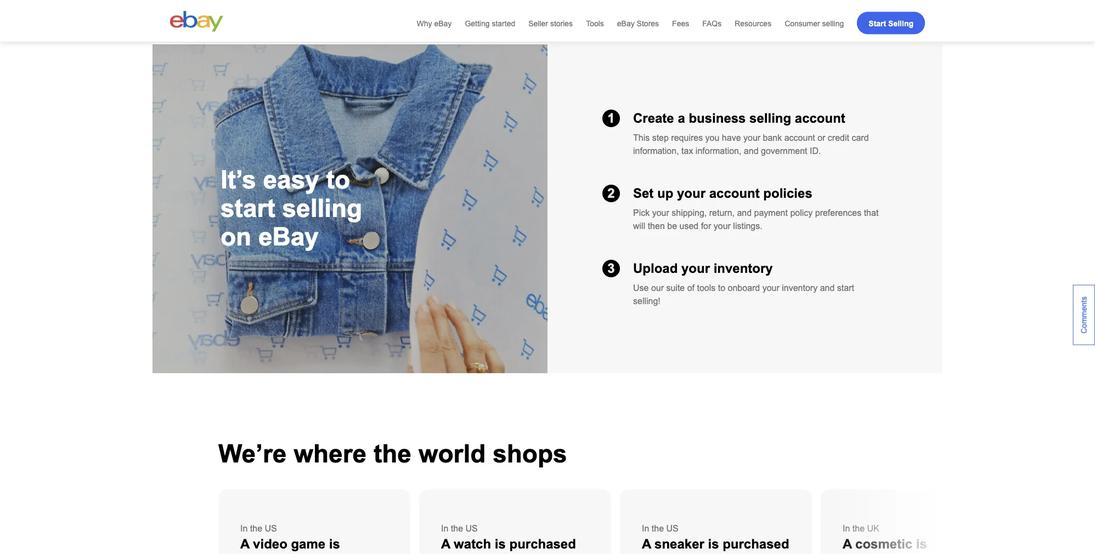 Task type: describe. For each thing, give the bounding box(es) containing it.
a for a sneaker is purchased
[[642, 537, 651, 552]]

1 horizontal spatial selling
[[750, 111, 791, 126]]

shipping,
[[672, 209, 707, 218]]

resources link
[[735, 18, 772, 29]]

consumer selling
[[785, 19, 844, 27]]

is for a sneaker is purchased
[[708, 537, 719, 552]]

selling
[[889, 19, 914, 27]]

be
[[667, 222, 677, 231]]

ebay stores link
[[617, 18, 659, 29]]

the for a cosmetic is
[[853, 525, 865, 534]]

ebay inside it's easy to start selling on ebay
[[258, 223, 319, 251]]

is for a watch is purchased
[[495, 537, 506, 552]]

in for a cosmetic is
[[843, 525, 850, 534]]

in for a sneaker is purchased
[[642, 525, 649, 534]]

up
[[657, 186, 674, 201]]

you
[[706, 133, 720, 143]]

fees link
[[672, 18, 689, 29]]

2 horizontal spatial ebay
[[617, 19, 635, 27]]

it's
[[221, 166, 256, 194]]

seller stories
[[529, 19, 573, 27]]

your inside the this step requires you have your bank account or credit card information, tax information, and government id.
[[744, 133, 761, 143]]

it's easy to start selling on ebay
[[221, 166, 362, 251]]

government
[[761, 147, 808, 156]]

shops
[[493, 440, 567, 469]]

return,
[[709, 209, 735, 218]]

start inside use our suite of tools to onboard your inventory and start selling!
[[837, 284, 854, 293]]

in the us a video game is
[[240, 525, 345, 555]]

started
[[492, 19, 515, 27]]

where
[[294, 440, 367, 469]]

business
[[689, 111, 746, 126]]

the for a watch is purchased
[[451, 525, 463, 534]]

start inside it's easy to start selling on ebay
[[221, 194, 275, 223]]

and inside the this step requires you have your bank account or credit card information, tax information, and government id.
[[744, 147, 759, 156]]

tools
[[586, 19, 604, 27]]

suite
[[666, 284, 685, 293]]

us for watch
[[466, 525, 478, 534]]

your inside use our suite of tools to onboard your inventory and start selling!
[[763, 284, 780, 293]]

stories
[[550, 19, 573, 27]]

1 horizontal spatial ebay
[[434, 19, 452, 27]]

start
[[869, 19, 886, 27]]

faqs link
[[703, 18, 722, 29]]

consumer
[[785, 19, 820, 27]]

in the us a watch is purchased
[[441, 525, 576, 555]]

2 information, from the left
[[696, 147, 742, 156]]

stores
[[637, 19, 659, 27]]

or
[[818, 133, 826, 143]]

and inside use our suite of tools to onboard your inventory and start selling!
[[820, 284, 835, 293]]

pick
[[633, 209, 650, 218]]

use
[[633, 284, 649, 293]]

account inside the this step requires you have your bank account or credit card information, tax information, and government id.
[[785, 133, 815, 143]]

card
[[852, 133, 869, 143]]

seller stories link
[[529, 18, 573, 29]]

tax
[[682, 147, 693, 156]]

of
[[687, 284, 695, 293]]

a
[[678, 111, 685, 126]]

a for a cosmetic is
[[843, 537, 852, 552]]

getting started link
[[465, 18, 515, 29]]

tools
[[697, 284, 716, 293]]

tools link
[[586, 18, 604, 29]]

pick your shipping, return, and payment policy preferences that will then be used for your listings.
[[633, 209, 879, 231]]

preferences
[[815, 209, 862, 218]]

listings.
[[733, 222, 763, 231]]

will
[[633, 222, 645, 231]]

credit
[[828, 133, 849, 143]]

your down return,
[[714, 222, 731, 231]]

on
[[221, 223, 251, 251]]

onboard
[[728, 284, 760, 293]]

to inside use our suite of tools to onboard your inventory and start selling!
[[718, 284, 726, 293]]

that
[[864, 209, 879, 218]]

we're
[[218, 440, 287, 469]]

then
[[648, 222, 665, 231]]

uk
[[867, 525, 880, 534]]

2
[[608, 186, 615, 201]]

set up your account policies
[[633, 186, 813, 201]]

is for a cosmetic is
[[916, 537, 927, 552]]

step
[[652, 133, 669, 143]]

sneaker
[[655, 537, 705, 552]]



Task type: vqa. For each thing, say whether or not it's contained in the screenshot.


Task type: locate. For each thing, give the bounding box(es) containing it.
create
[[633, 111, 674, 126]]

1 vertical spatial to
[[718, 284, 726, 293]]

getting started
[[465, 19, 515, 27]]

2 us from the left
[[466, 525, 478, 534]]

ebay right why
[[434, 19, 452, 27]]

in inside in the uk a cosmetic is
[[843, 525, 850, 534]]

a inside in the us a watch is purchased
[[441, 537, 450, 552]]

3 in from the left
[[642, 525, 649, 534]]

in the uk a cosmetic is
[[843, 525, 948, 555]]

in the us a sneaker is purchased
[[642, 525, 789, 555]]

the for a video game is
[[250, 525, 262, 534]]

start selling link
[[857, 12, 925, 34]]

the inside in the uk a cosmetic is
[[853, 525, 865, 534]]

1 horizontal spatial us
[[466, 525, 478, 534]]

0 horizontal spatial start
[[221, 194, 275, 223]]

is right sneaker
[[708, 537, 719, 552]]

cosmetic
[[856, 537, 913, 552]]

the inside in the us a watch is purchased
[[451, 525, 463, 534]]

us
[[265, 525, 277, 534], [466, 525, 478, 534], [666, 525, 679, 534]]

1 a from the left
[[240, 537, 249, 552]]

3 is from the left
[[708, 537, 719, 552]]

why ebay link
[[417, 18, 452, 29]]

your up shipping,
[[677, 186, 706, 201]]

game
[[291, 537, 326, 552]]

1 vertical spatial and
[[737, 209, 752, 218]]

have
[[722, 133, 741, 143]]

your right onboard
[[763, 284, 780, 293]]

3 us from the left
[[666, 525, 679, 534]]

2 is from the left
[[495, 537, 506, 552]]

comments
[[1080, 297, 1089, 334]]

2 horizontal spatial selling
[[822, 19, 844, 27]]

information, down step
[[633, 147, 679, 156]]

and inside pick your shipping, return, and payment policy preferences that will then be used for your listings.
[[737, 209, 752, 218]]

in for a video game is
[[240, 525, 248, 534]]

1 us from the left
[[265, 525, 277, 534]]

2 vertical spatial and
[[820, 284, 835, 293]]

purchased for a watch is purchased
[[510, 537, 576, 552]]

2 a from the left
[[441, 537, 450, 552]]

the
[[374, 440, 412, 469], [250, 525, 262, 534], [451, 525, 463, 534], [652, 525, 664, 534], [853, 525, 865, 534]]

is
[[329, 537, 340, 552], [495, 537, 506, 552], [708, 537, 719, 552], [916, 537, 927, 552]]

why
[[417, 19, 432, 27]]

start
[[221, 194, 275, 223], [837, 284, 854, 293]]

1 is from the left
[[329, 537, 340, 552]]

ebay stores
[[617, 19, 659, 27]]

1 horizontal spatial start
[[837, 284, 854, 293]]

purchased
[[510, 537, 576, 552], [723, 537, 789, 552]]

0 horizontal spatial ebay
[[258, 223, 319, 251]]

us up video
[[265, 525, 277, 534]]

purchased inside in the us a sneaker is purchased
[[723, 537, 789, 552]]

2 in from the left
[[441, 525, 449, 534]]

this step requires you have your bank account or credit card information, tax information, and government id.
[[633, 133, 869, 156]]

1 purchased from the left
[[510, 537, 576, 552]]

the for a sneaker is purchased
[[652, 525, 664, 534]]

getting
[[465, 19, 490, 27]]

is right cosmetic
[[916, 537, 927, 552]]

1 horizontal spatial to
[[718, 284, 726, 293]]

faqs
[[703, 19, 722, 27]]

a for a watch is purchased
[[441, 537, 450, 552]]

1 vertical spatial start
[[837, 284, 854, 293]]

4 in from the left
[[843, 525, 850, 534]]

account
[[795, 111, 846, 126], [785, 133, 815, 143], [709, 186, 760, 201]]

payment
[[754, 209, 788, 218]]

consumer selling link
[[785, 18, 844, 29]]

our
[[651, 284, 664, 293]]

fees
[[672, 19, 689, 27]]

is inside in the us a sneaker is purchased
[[708, 537, 719, 552]]

us inside in the us a video game is
[[265, 525, 277, 534]]

1 horizontal spatial purchased
[[723, 537, 789, 552]]

account up id.
[[785, 133, 815, 143]]

easy
[[263, 166, 319, 194]]

in for a watch is purchased
[[441, 525, 449, 534]]

0 horizontal spatial inventory
[[714, 261, 773, 276]]

2 purchased from the left
[[723, 537, 789, 552]]

in inside in the us a sneaker is purchased
[[642, 525, 649, 534]]

use our suite of tools to onboard your inventory and start selling!
[[633, 284, 854, 306]]

and
[[744, 147, 759, 156], [737, 209, 752, 218], [820, 284, 835, 293]]

0 vertical spatial account
[[795, 111, 846, 126]]

3 a from the left
[[642, 537, 651, 552]]

2 vertical spatial selling
[[282, 194, 362, 223]]

ebay
[[434, 19, 452, 27], [617, 19, 635, 27], [258, 223, 319, 251]]

selling
[[822, 19, 844, 27], [750, 111, 791, 126], [282, 194, 362, 223]]

ebay right on
[[258, 223, 319, 251]]

inventory inside use our suite of tools to onboard your inventory and start selling!
[[782, 284, 818, 293]]

0 horizontal spatial selling
[[282, 194, 362, 223]]

a inside in the uk a cosmetic is
[[843, 537, 852, 552]]

1 vertical spatial inventory
[[782, 284, 818, 293]]

to
[[326, 166, 350, 194], [718, 284, 726, 293]]

purchased inside in the us a watch is purchased
[[510, 537, 576, 552]]

1 information, from the left
[[633, 147, 679, 156]]

1 in from the left
[[240, 525, 248, 534]]

the inside in the us a sneaker is purchased
[[652, 525, 664, 534]]

your up the then
[[652, 209, 669, 218]]

a inside in the us a video game is
[[240, 537, 249, 552]]

0 vertical spatial to
[[326, 166, 350, 194]]

0 horizontal spatial to
[[326, 166, 350, 194]]

your
[[744, 133, 761, 143], [677, 186, 706, 201], [652, 209, 669, 218], [714, 222, 731, 231], [682, 261, 710, 276], [763, 284, 780, 293]]

2 horizontal spatial us
[[666, 525, 679, 534]]

a left cosmetic
[[843, 537, 852, 552]]

why ebay
[[417, 19, 452, 27]]

upload your inventory
[[633, 261, 773, 276]]

start selling
[[869, 19, 914, 27]]

us for video
[[265, 525, 277, 534]]

resources
[[735, 19, 772, 27]]

information,
[[633, 147, 679, 156], [696, 147, 742, 156]]

0 horizontal spatial information,
[[633, 147, 679, 156]]

us up sneaker
[[666, 525, 679, 534]]

account up return,
[[709, 186, 760, 201]]

a
[[240, 537, 249, 552], [441, 537, 450, 552], [642, 537, 651, 552], [843, 537, 852, 552]]

selling!
[[633, 297, 661, 306]]

ebay left 'stores' on the top right of the page
[[617, 19, 635, 27]]

policies
[[764, 186, 813, 201]]

1 horizontal spatial inventory
[[782, 284, 818, 293]]

video
[[253, 537, 287, 552]]

watch
[[454, 537, 491, 552]]

0 vertical spatial selling
[[822, 19, 844, 27]]

comments link
[[1073, 285, 1095, 346]]

2 vertical spatial account
[[709, 186, 760, 201]]

4 a from the left
[[843, 537, 852, 552]]

to inside it's easy to start selling on ebay
[[326, 166, 350, 194]]

us up watch
[[466, 525, 478, 534]]

us for sneaker
[[666, 525, 679, 534]]

a left sneaker
[[642, 537, 651, 552]]

bank
[[763, 133, 782, 143]]

we're where the world shops
[[218, 440, 567, 469]]

is inside in the us a watch is purchased
[[495, 537, 506, 552]]

inventory
[[714, 261, 773, 276], [782, 284, 818, 293]]

us inside in the us a sneaker is purchased
[[666, 525, 679, 534]]

purchased for a sneaker is purchased
[[723, 537, 789, 552]]

to right easy
[[326, 166, 350, 194]]

world
[[419, 440, 486, 469]]

the inside in the us a video game is
[[250, 525, 262, 534]]

0 horizontal spatial purchased
[[510, 537, 576, 552]]

4 is from the left
[[916, 537, 927, 552]]

us inside in the us a watch is purchased
[[466, 525, 478, 534]]

is right game
[[329, 537, 340, 552]]

for
[[701, 222, 711, 231]]

is right watch
[[495, 537, 506, 552]]

1 vertical spatial selling
[[750, 111, 791, 126]]

1
[[608, 111, 615, 126]]

upload
[[633, 261, 678, 276]]

0 vertical spatial inventory
[[714, 261, 773, 276]]

your up of
[[682, 261, 710, 276]]

used
[[680, 222, 699, 231]]

requires
[[671, 133, 703, 143]]

to right tools
[[718, 284, 726, 293]]

account up or
[[795, 111, 846, 126]]

in
[[240, 525, 248, 534], [441, 525, 449, 534], [642, 525, 649, 534], [843, 525, 850, 534]]

policy
[[790, 209, 813, 218]]

create a business selling account
[[633, 111, 846, 126]]

set
[[633, 186, 654, 201]]

in inside in the us a video game is
[[240, 525, 248, 534]]

in inside in the us a watch is purchased
[[441, 525, 449, 534]]

a left watch
[[441, 537, 450, 552]]

0 vertical spatial start
[[221, 194, 275, 223]]

id.
[[810, 147, 821, 156]]

a inside in the us a sneaker is purchased
[[642, 537, 651, 552]]

3
[[608, 261, 615, 276]]

1 vertical spatial account
[[785, 133, 815, 143]]

1 horizontal spatial information,
[[696, 147, 742, 156]]

a for a video game is
[[240, 537, 249, 552]]

0 horizontal spatial us
[[265, 525, 277, 534]]

your left bank
[[744, 133, 761, 143]]

information, down you
[[696, 147, 742, 156]]

selling inside it's easy to start selling on ebay
[[282, 194, 362, 223]]

seller
[[529, 19, 548, 27]]

this
[[633, 133, 650, 143]]

a left video
[[240, 537, 249, 552]]

is inside in the us a video game is
[[329, 537, 340, 552]]

0 vertical spatial and
[[744, 147, 759, 156]]

is inside in the uk a cosmetic is
[[916, 537, 927, 552]]



